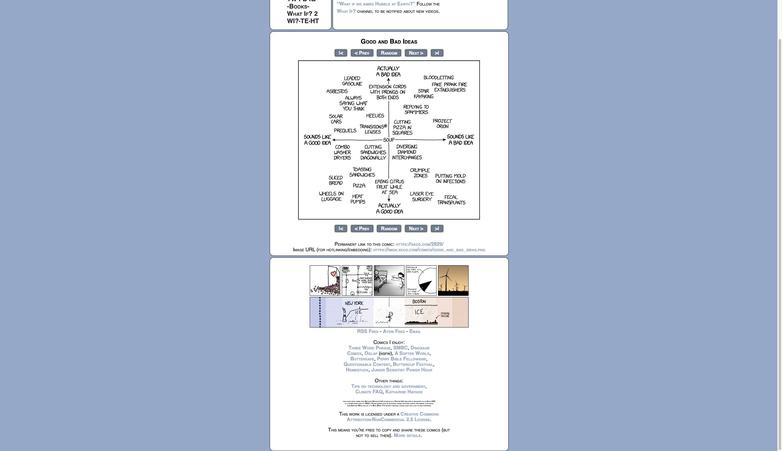 Task type: describe. For each thing, give the bounding box(es) containing it.
good and bad ideas image
[[298, 61, 480, 220]]

earth temperature timeline image
[[310, 298, 469, 328]]



Task type: locate. For each thing, give the bounding box(es) containing it.
selected comics image
[[310, 266, 469, 296]]



Task type: vqa. For each thing, say whether or not it's contained in the screenshot.
earth temperature timeline image
yes



